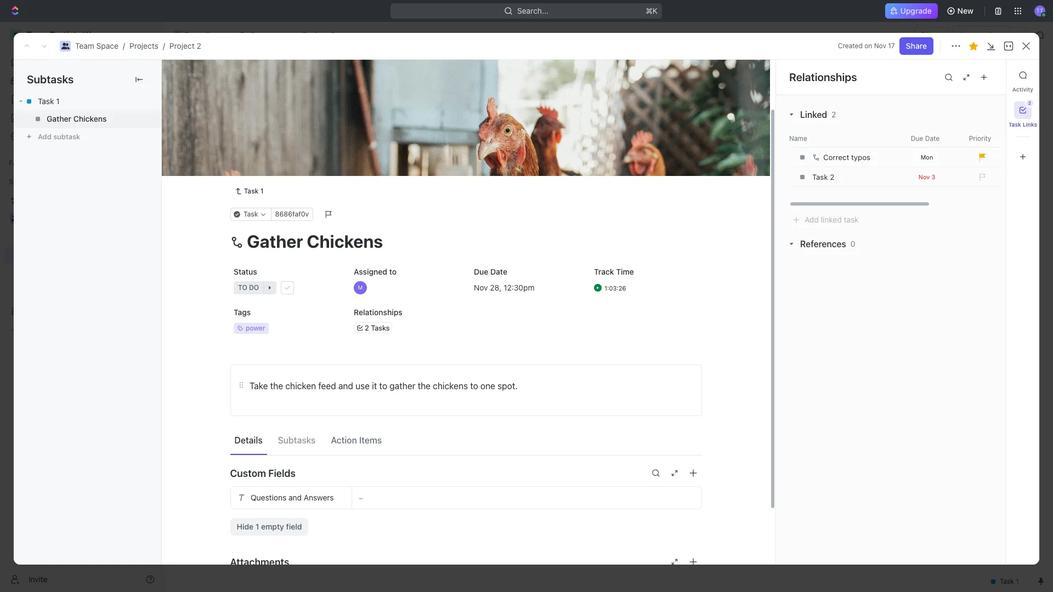Task type: describe. For each thing, give the bounding box(es) containing it.
1 horizontal spatial and
[[338, 381, 353, 391]]

task links
[[1009, 121, 1038, 128]]

track time
[[594, 267, 634, 277]]

0 vertical spatial task 1 link
[[14, 93, 161, 110]]

gather
[[47, 114, 71, 123]]

spot.
[[498, 381, 518, 391]]

2 vertical spatial add task button
[[216, 227, 258, 240]]

linked
[[801, 110, 828, 120]]

add inside button
[[38, 132, 51, 141]]

priority button
[[954, 134, 1009, 143]]

nov for nov 3
[[919, 173, 930, 180]]

task
[[844, 215, 859, 224]]

1 inside custom fields 'element'
[[256, 522, 259, 532]]

change cover
[[645, 158, 695, 167]]

inbox
[[26, 76, 46, 85]]

add subtask button
[[14, 128, 161, 145]]

share button down upgrade
[[915, 26, 949, 44]]

‎task
[[813, 173, 828, 182]]

Edit task name text field
[[230, 231, 702, 252]]

2 horizontal spatial add task button
[[968, 66, 1014, 84]]

chickens
[[73, 114, 107, 123]]

subtasks inside button
[[278, 435, 316, 445]]

task sidebar navigation tab list
[[1009, 66, 1038, 166]]

2 vertical spatial add task
[[221, 229, 254, 238]]

table link
[[331, 99, 352, 114]]

attachments button
[[230, 549, 702, 576]]

1 vertical spatial task 1 link
[[230, 185, 268, 198]]

2 the from the left
[[418, 381, 431, 391]]

on
[[865, 42, 873, 50]]

details
[[235, 435, 263, 445]]

⌘k
[[646, 6, 658, 15]]

add down automations button
[[974, 70, 989, 80]]

time
[[616, 267, 634, 277]]

team space
[[184, 30, 228, 40]]

2 vertical spatial project
[[190, 65, 240, 83]]

Search tasks... text field
[[917, 125, 1027, 141]]

upgrade link
[[886, 3, 938, 19]]

attachments
[[230, 557, 289, 568]]

1 horizontal spatial projects link
[[237, 29, 282, 42]]

2 button
[[1015, 100, 1034, 119]]

8686faf0v
[[275, 210, 309, 218]]

1:03:26
[[605, 285, 626, 292]]

list link
[[244, 99, 260, 114]]

power
[[246, 324, 265, 333]]

hide 1 empty field
[[237, 522, 302, 532]]

board link
[[203, 99, 226, 114]]

hide for hide 1 empty field
[[237, 522, 254, 532]]

team for team space
[[184, 30, 204, 40]]

cover
[[675, 158, 695, 167]]

linked
[[821, 215, 842, 224]]

sidebar navigation
[[0, 22, 164, 593]]

and inside custom fields 'element'
[[288, 493, 302, 503]]

new button
[[943, 2, 981, 20]]

1 horizontal spatial team space link
[[171, 29, 230, 42]]

1 horizontal spatial task 1
[[221, 191, 243, 200]]

to right it
[[379, 381, 387, 391]]

task 2
[[221, 210, 245, 219]]

1:03:26 button
[[591, 278, 702, 298]]

28
[[490, 283, 499, 292]]

m
[[358, 284, 363, 291]]

mon
[[921, 153, 934, 161]]

0 horizontal spatial projects link
[[130, 41, 158, 50]]

0 vertical spatial user group image
[[61, 43, 69, 49]]

custom fields element
[[230, 487, 702, 536]]

references
[[801, 239, 847, 249]]

due for due date
[[911, 134, 924, 142]]

dashboards link
[[4, 109, 159, 127]]

field
[[286, 522, 302, 532]]

nov 3
[[919, 173, 936, 180]]

questions
[[251, 493, 286, 503]]

assignees button
[[444, 126, 495, 139]]

subtasks button
[[274, 431, 320, 450]]

status
[[234, 267, 257, 277]]

12:30
[[504, 283, 523, 292]]

search...
[[518, 6, 549, 15]]

3
[[932, 173, 936, 180]]

docs link
[[4, 91, 159, 108]]

add linked task
[[805, 215, 859, 224]]

change cover button
[[638, 154, 702, 172]]

gantt link
[[371, 99, 393, 114]]

empty
[[261, 522, 284, 532]]

team space / projects / project 2
[[75, 41, 201, 50]]

spaces
[[9, 178, 32, 186]]

board
[[205, 101, 226, 111]]

tasks
[[371, 324, 390, 332]]

task button
[[230, 208, 271, 221]]

to left one
[[470, 381, 478, 391]]

chicken
[[285, 381, 316, 391]]

tags
[[234, 308, 251, 317]]

reposition button
[[586, 154, 638, 172]]

to do button
[[230, 278, 342, 298]]

assignees
[[457, 128, 490, 137]]

1 horizontal spatial project 2
[[303, 30, 335, 40]]

assigned to
[[354, 267, 397, 277]]

0
[[851, 239, 856, 249]]

task sidebar content section
[[774, 60, 1054, 565]]

action
[[331, 435, 357, 445]]

0 horizontal spatial relationships
[[354, 308, 402, 317]]

due date button
[[900, 134, 954, 143]]

automations button
[[954, 27, 1011, 43]]

created
[[839, 42, 863, 50]]

dashboards
[[26, 113, 69, 122]]

to do
[[238, 284, 259, 292]]



Task type: locate. For each thing, give the bounding box(es) containing it.
0 vertical spatial share
[[922, 30, 943, 40]]

1 horizontal spatial project 2 link
[[289, 29, 338, 42]]

relationships up linked 2
[[790, 71, 857, 83]]

1 horizontal spatial task 1 link
[[230, 185, 268, 198]]

1 horizontal spatial nov
[[875, 42, 887, 50]]

add task button up activity
[[968, 66, 1014, 84]]

fields
[[269, 468, 296, 479]]

and left 'use'
[[338, 381, 353, 391]]

1 button for 1
[[246, 190, 261, 201]]

one
[[480, 381, 495, 391]]

0 vertical spatial add task
[[974, 70, 1008, 80]]

0 vertical spatial subtasks
[[27, 73, 74, 86]]

nov left 17
[[875, 42, 887, 50]]

2 vertical spatial nov
[[474, 283, 488, 292]]

1 button up task dropdown button
[[246, 190, 261, 201]]

due date
[[911, 134, 940, 142]]

add task
[[974, 70, 1008, 80], [295, 155, 324, 163], [221, 229, 254, 238]]

task 1 up task dropdown button
[[244, 187, 264, 195]]

nov left 28
[[474, 283, 488, 292]]

0 vertical spatial space
[[206, 30, 228, 40]]

0 vertical spatial add task button
[[968, 66, 1014, 84]]

to inside dropdown button
[[238, 284, 247, 292]]

priority
[[970, 134, 992, 142]]

task 1 up task 2
[[221, 191, 243, 200]]

add down calendar link
[[295, 155, 307, 163]]

0 horizontal spatial user group image
[[11, 215, 19, 222]]

0 horizontal spatial and
[[288, 493, 302, 503]]

1 vertical spatial hide
[[237, 522, 254, 532]]

pm
[[523, 283, 535, 292]]

add task button down task 2
[[216, 227, 258, 240]]

track
[[594, 267, 614, 277]]

8686faf0v button
[[271, 208, 313, 221]]

in progress
[[204, 155, 248, 163]]

add task down automations button
[[974, 70, 1008, 80]]

tree
[[4, 191, 159, 339]]

0 horizontal spatial add task
[[221, 229, 254, 238]]

1 vertical spatial add task
[[295, 155, 324, 163]]

the right gather
[[418, 381, 431, 391]]

projects link
[[237, 29, 282, 42], [130, 41, 158, 50]]

new
[[958, 6, 974, 15]]

space
[[206, 30, 228, 40], [96, 41, 118, 50]]

user group image
[[61, 43, 69, 49], [11, 215, 19, 222]]

1 horizontal spatial hide
[[570, 128, 584, 137]]

0 vertical spatial relationships
[[790, 71, 857, 83]]

user group image inside tree
[[11, 215, 19, 222]]

due for due date
[[474, 267, 488, 277]]

task 1 up dashboards
[[38, 97, 60, 106]]

1 horizontal spatial the
[[418, 381, 431, 391]]

task inside tab list
[[1009, 121, 1022, 128]]

0 horizontal spatial task 1 link
[[14, 93, 161, 110]]

gather chickens
[[47, 114, 107, 123]]

1 vertical spatial space
[[96, 41, 118, 50]]

1 vertical spatial team
[[75, 41, 94, 50]]

references 0
[[801, 239, 856, 249]]

questions and answers
[[251, 493, 334, 503]]

correct typos
[[824, 153, 871, 162]]

1 horizontal spatial add task
[[295, 155, 324, 163]]

add task down task 2
[[221, 229, 254, 238]]

calendar
[[280, 101, 313, 111]]

0 horizontal spatial the
[[270, 381, 283, 391]]

add task down calendar
[[295, 155, 324, 163]]

to left do
[[238, 284, 247, 292]]

0 vertical spatial due
[[911, 134, 924, 142]]

assigned
[[354, 267, 387, 277]]

0 horizontal spatial team
[[75, 41, 94, 50]]

upgrade
[[901, 6, 933, 15]]

hide inside custom fields 'element'
[[237, 522, 254, 532]]

0 horizontal spatial due
[[474, 267, 488, 277]]

1 vertical spatial share
[[906, 41, 927, 50]]

action items
[[331, 435, 382, 445]]

1 horizontal spatial user group image
[[61, 43, 69, 49]]

0 vertical spatial team
[[184, 30, 204, 40]]

due left the date
[[911, 134, 924, 142]]

action items button
[[327, 431, 386, 450]]

tt
[[1037, 7, 1044, 14]]

space up home link
[[96, 41, 118, 50]]

2 horizontal spatial task 1
[[244, 187, 264, 195]]

to up the m dropdown button
[[389, 267, 397, 277]]

1 vertical spatial projects
[[130, 41, 158, 50]]

linked 2
[[801, 110, 837, 120]]

share
[[922, 30, 943, 40], [906, 41, 927, 50]]

1 vertical spatial due
[[474, 267, 488, 277]]

1
[[56, 97, 60, 106], [260, 187, 264, 195], [240, 191, 243, 200], [256, 191, 259, 199], [257, 210, 260, 218], [256, 522, 259, 532]]

2 inside button
[[1029, 100, 1032, 106]]

/
[[233, 30, 235, 40], [285, 30, 287, 40], [123, 41, 125, 50], [163, 41, 165, 50]]

1 vertical spatial project 2
[[190, 65, 256, 83]]

team for team space / projects / project 2
[[75, 41, 94, 50]]

0 vertical spatial 1 button
[[246, 190, 261, 201]]

nov 3 button
[[900, 173, 955, 181]]

docs
[[26, 94, 44, 104]]

1 horizontal spatial add task button
[[282, 153, 328, 166]]

mon button
[[900, 153, 955, 161]]

task inside dropdown button
[[243, 210, 258, 218]]

0 horizontal spatial subtasks
[[27, 73, 74, 86]]

subtasks up fields
[[278, 435, 316, 445]]

the right take
[[270, 381, 283, 391]]

1 button for 2
[[247, 209, 262, 220]]

add down dashboards
[[38, 132, 51, 141]]

‎task 2
[[813, 173, 835, 182]]

subtask
[[53, 132, 80, 141]]

share right 17
[[906, 41, 927, 50]]

activity
[[1013, 86, 1034, 93]]

gather
[[390, 381, 415, 391]]

2 tasks
[[365, 324, 390, 332]]

0 horizontal spatial add task button
[[216, 227, 258, 240]]

favorites
[[9, 159, 38, 167]]

nov 28 , 12:30 pm
[[474, 283, 535, 292]]

nov inside dropdown button
[[919, 173, 930, 180]]

tree inside sidebar navigation
[[4, 191, 159, 339]]

1 horizontal spatial projects
[[251, 30, 280, 40]]

user group image
[[174, 32, 181, 38]]

user group image up home link
[[61, 43, 69, 49]]

0 horizontal spatial hide
[[237, 522, 254, 532]]

1 vertical spatial and
[[288, 493, 302, 503]]

task 1
[[38, 97, 60, 106], [244, 187, 264, 195], [221, 191, 243, 200]]

task 1 link up chickens
[[14, 93, 161, 110]]

user group image down spaces
[[11, 215, 19, 222]]

custom
[[230, 468, 266, 479]]

relationships up 2 tasks
[[354, 308, 402, 317]]

take the chicken feed and use it to gather the chickens to one spot.
[[249, 381, 518, 391]]

home link
[[4, 53, 159, 71]]

typos
[[852, 153, 871, 162]]

due inside due date dropdown button
[[911, 134, 924, 142]]

1 vertical spatial 1 button
[[247, 209, 262, 220]]

1 horizontal spatial space
[[206, 30, 228, 40]]

power button
[[230, 319, 342, 339]]

0 vertical spatial project
[[303, 30, 329, 40]]

chickens
[[433, 381, 468, 391]]

add inside task sidebar content section
[[805, 215, 819, 224]]

relationships
[[790, 71, 857, 83], [354, 308, 402, 317]]

nov for nov 28 , 12:30 pm
[[474, 283, 488, 292]]

custom fields button
[[230, 460, 702, 487]]

hide button
[[565, 126, 589, 139]]

progress
[[212, 155, 248, 163]]

share button right 17
[[900, 37, 934, 55]]

1 the from the left
[[270, 381, 283, 391]]

0 vertical spatial project 2
[[303, 30, 335, 40]]

2 horizontal spatial nov
[[919, 173, 930, 180]]

add down task 2
[[221, 229, 235, 238]]

add task button down calendar link
[[282, 153, 328, 166]]

space for team space
[[206, 30, 228, 40]]

0 horizontal spatial space
[[96, 41, 118, 50]]

0 vertical spatial projects
[[251, 30, 280, 40]]

to
[[389, 267, 397, 277], [238, 284, 247, 292], [379, 381, 387, 391], [470, 381, 478, 391]]

0 horizontal spatial task 1
[[38, 97, 60, 106]]

team right user group icon
[[184, 30, 204, 40]]

answers
[[304, 493, 334, 503]]

nov left 3
[[919, 173, 930, 180]]

1 vertical spatial user group image
[[11, 215, 19, 222]]

links
[[1023, 121, 1038, 128]]

set priority image
[[974, 169, 991, 185]]

change
[[645, 158, 673, 167]]

correct
[[824, 153, 850, 162]]

subtasks down home
[[27, 73, 74, 86]]

space right user group icon
[[206, 30, 228, 40]]

1 vertical spatial add task button
[[282, 153, 328, 166]]

0 vertical spatial hide
[[570, 128, 584, 137]]

table
[[333, 101, 352, 111]]

projects
[[251, 30, 280, 40], [130, 41, 158, 50]]

created on nov 17
[[839, 42, 895, 50]]

in
[[204, 155, 210, 163]]

hide inside button
[[570, 128, 584, 137]]

share down upgrade
[[922, 30, 943, 40]]

reposition
[[593, 158, 631, 167]]

task 1 link up task dropdown button
[[230, 185, 268, 198]]

space for team space / projects / project 2
[[96, 41, 118, 50]]

favorites button
[[4, 157, 42, 170]]

1 horizontal spatial team
[[184, 30, 204, 40]]

correct typos link
[[810, 148, 897, 167]]

change cover button
[[638, 154, 702, 172]]

take
[[249, 381, 268, 391]]

0 horizontal spatial project 2
[[190, 65, 256, 83]]

set priority element
[[974, 169, 991, 185]]

,
[[499, 283, 502, 292]]

tt button
[[1032, 2, 1049, 20]]

hide
[[570, 128, 584, 137], [237, 522, 254, 532]]

team up home link
[[75, 41, 94, 50]]

0 horizontal spatial project 2 link
[[170, 41, 201, 50]]

relationships inside task sidebar content section
[[790, 71, 857, 83]]

– text field
[[352, 487, 702, 509]]

hide for hide
[[570, 128, 584, 137]]

add left linked
[[805, 215, 819, 224]]

name
[[790, 134, 808, 142]]

‎task 2 link
[[810, 168, 897, 187]]

1 horizontal spatial relationships
[[790, 71, 857, 83]]

share button
[[915, 26, 949, 44], [900, 37, 934, 55]]

1 horizontal spatial due
[[911, 134, 924, 142]]

0 horizontal spatial projects
[[130, 41, 158, 50]]

calendar link
[[278, 99, 313, 114]]

0 vertical spatial nov
[[875, 42, 887, 50]]

add linked task button
[[793, 215, 859, 224]]

items
[[359, 435, 382, 445]]

2 inside linked 2
[[832, 110, 837, 119]]

add task button
[[968, 66, 1014, 84], [282, 153, 328, 166], [216, 227, 258, 240]]

1 vertical spatial project
[[170, 41, 195, 50]]

0 horizontal spatial team space link
[[75, 41, 118, 50]]

inbox link
[[4, 72, 159, 89]]

1 vertical spatial subtasks
[[278, 435, 316, 445]]

and left answers
[[288, 493, 302, 503]]

gantt
[[373, 101, 393, 111]]

due left date
[[474, 267, 488, 277]]

0 vertical spatial and
[[338, 381, 353, 391]]

2 horizontal spatial add task
[[974, 70, 1008, 80]]

1 vertical spatial nov
[[919, 173, 930, 180]]

details button
[[230, 431, 267, 450]]

0 horizontal spatial nov
[[474, 283, 488, 292]]

custom fields
[[230, 468, 296, 479]]

1 button right task 2
[[247, 209, 262, 220]]

1 horizontal spatial subtasks
[[278, 435, 316, 445]]

1 vertical spatial relationships
[[354, 308, 402, 317]]



Task type: vqa. For each thing, say whether or not it's contained in the screenshot.
the leftmost 'Hide'
yes



